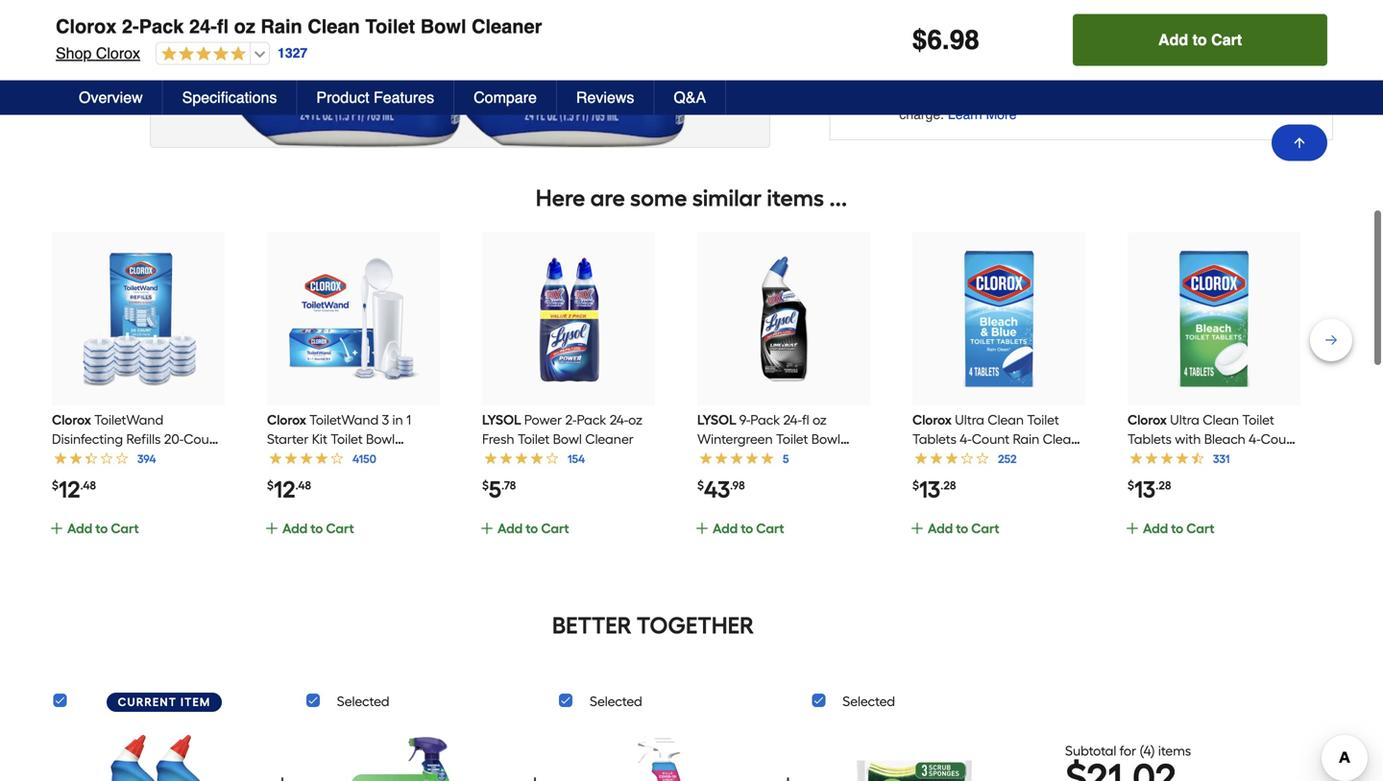 Task type: vqa. For each thing, say whether or not it's contained in the screenshot.
1st $ 13 .28 from left
yes



Task type: describe. For each thing, give the bounding box(es) containing it.
4
[[1144, 743, 1151, 759]]

5 list item
[[479, 232, 655, 560]]

$ for power 2-pack 24-oz fresh toilet bowl cleaner
[[482, 478, 489, 492]]

13 for ultra clean toilet tablets 4-count rain clean toilet bowl cleaner
[[919, 475, 941, 503]]

.48 for kit
[[295, 478, 311, 492]]

us
[[1232, 87, 1246, 103]]

lysol 9-pack 24-fl oz wintergreen toilet bowl cleaner image
[[715, 250, 853, 388]]

$ 5 .78
[[482, 475, 516, 503]]

kit
[[312, 431, 328, 447]]

clorox 2-pack 24-fl oz rain clean toilet bowl cleaner image
[[93, 727, 218, 781]]

.98
[[730, 478, 745, 492]]

1 # from the left
[[80, 29, 87, 44]]

subtotal
[[1065, 743, 1117, 759]]

cleaner inside ultra clean toilet tablets with bleach 4-count toilet bowl cleaner
[[1195, 450, 1244, 466]]

2- for power 2-pack 24-oz fresh toilet bowl cleaner
[[565, 411, 577, 428]]

items inside heading
[[767, 184, 824, 212]]

to for toiletwand 3 in 1 starter kit toilet bowl cleaner
[[311, 520, 323, 536]]

bowl inside toiletwand disinfecting refills 20-count toilet bowl cleaner
[[87, 450, 116, 466]]

cart for toiletwand 3 in 1 starter kit toilet bowl cleaner
[[326, 520, 354, 536]]

reviews
[[576, 89, 634, 107]]

add to cart for toiletwand disinfecting refills 20-count toilet bowl cleaner
[[67, 520, 139, 536]]

some
[[630, 184, 687, 212]]

add to cart for toiletwand 3 in 1 starter kit toilet bowl cleaner
[[282, 520, 354, 536]]

98
[[950, 25, 980, 56]]

similar
[[692, 184, 762, 212]]

lysol power 2-pack 24-oz fresh toilet bowl cleaner image
[[500, 250, 638, 388]]

ultra clean toilet tablets with bleach 4-count toilet bowl cleaner
[[1128, 411, 1299, 466]]

to for ultra clean toilet tablets with bleach 4-count toilet bowl cleaner
[[1171, 520, 1184, 536]]

rain for clorox 2-pack 24-fl oz rain clean toilet bowl cleaner
[[261, 16, 302, 38]]

clorox 2-pack 24-fl oz rain clean toilet bowl cleaner item # 851982 | model # 4460000273
[[50, 0, 537, 44]]

lysol for 5
[[482, 411, 521, 428]]

cleaner inside toiletwand disinfecting refills 20-count toilet bowl cleaner
[[119, 450, 168, 466]]

overview
[[79, 89, 143, 107]]

clorox inside the clorox 2-pack 24-fl oz rain clean toilet bowl cleaner item # 851982 | model # 4460000273
[[50, 0, 111, 23]]

rain for clorox 2-pack 24-fl oz rain clean toilet bowl cleaner item # 851982 | model # 4460000273
[[255, 0, 297, 23]]

rain for ultra clean toilet tablets 4-count rain clean toilet bowl cleaner
[[1013, 431, 1040, 447]]

of
[[1277, 87, 1288, 103]]

free
[[1250, 87, 1273, 103]]

1 12 list item from the left
[[49, 232, 225, 560]]

20-
[[164, 431, 184, 447]]

...
[[829, 184, 848, 212]]

model
[[144, 29, 181, 44]]

1 13 list item from the left
[[910, 232, 1086, 560]]

disinfecting
[[52, 431, 123, 447]]

plus image for power 2-pack 24-oz fresh toilet bowl cleaner
[[479, 521, 495, 536]]

in-
[[1082, 87, 1097, 103]]

scotch-brite heavy duty cellulose sponge with scouring pad (3-pack) image
[[852, 727, 977, 781]]

43
[[704, 475, 730, 503]]

better together
[[552, 611, 754, 639]]

9-
[[740, 411, 751, 428]]

.48 for toilet
[[80, 478, 96, 492]]

with
[[1175, 431, 1201, 447]]

.
[[942, 25, 950, 56]]

product features button
[[297, 81, 455, 115]]

store
[[1097, 87, 1127, 103]]

specifications
[[182, 89, 277, 107]]

q&a
[[674, 89, 706, 107]]

cleaner inside ultra clean toilet tablets 4-count rain clean toilet bowl cleaner
[[980, 450, 1029, 466]]

bowl inside 9-pack 24-fl oz wintergreen toilet bowl cleaner
[[812, 431, 841, 447]]

q&a button
[[655, 81, 726, 115]]

ship
[[1146, 87, 1171, 103]]

|
[[136, 29, 139, 44]]

easy
[[900, 68, 931, 83]]

clean inside ultra clean toilet tablets with bleach 4-count toilet bowl cleaner
[[1203, 411, 1239, 428]]

)
[[1151, 743, 1155, 759]]

power 2-pack 24-oz fresh toilet bowl cleaner
[[482, 411, 643, 447]]

add for ultra clean toilet tablets with bleach 4-count toilet bowl cleaner
[[1143, 520, 1168, 536]]

toiletwand for toilet
[[309, 411, 379, 428]]

add to cart link for toilet
[[49, 518, 221, 560]]

4.7 stars image down 4460000273
[[157, 46, 246, 64]]

cart for ultra clean toilet tablets with bleach 4-count toilet bowl cleaner
[[1187, 520, 1215, 536]]

add to cart link for kit
[[264, 518, 436, 560]]

here are some similar items ...
[[536, 184, 848, 212]]

9-pack 24-fl oz wintergreen toilet bowl cleaner
[[697, 411, 841, 466]]

current
[[118, 695, 177, 709]]

bowl inside the clorox 2-pack 24-fl oz rain clean toilet bowl cleaner item # 851982 | model # 4460000273
[[415, 0, 461, 23]]

to inside button
[[1193, 31, 1207, 49]]

ultra clean toilet tablets 4-count rain clean toilet bowl cleaner
[[913, 411, 1079, 466]]

5
[[489, 475, 502, 503]]

returns
[[980, 68, 1031, 83]]

are
[[591, 184, 625, 212]]

to for power 2-pack 24-oz fresh toilet bowl cleaner
[[526, 520, 538, 536]]

$ for toiletwand disinfecting refills 20-count toilet bowl cleaner
[[52, 478, 59, 492]]

2- for clorox 2-pack 24-fl oz rain clean toilet bowl cleaner
[[122, 16, 139, 38]]

toiletwand 3 in 1 starter kit toilet bowl cleaner
[[267, 411, 411, 466]]

fresh
[[482, 431, 515, 447]]

toiletwand disinfecting refills 20-count toilet bowl cleaner
[[52, 411, 221, 466]]

cart for 9-pack 24-fl oz wintergreen toilet bowl cleaner
[[756, 520, 785, 536]]

$ 12 .48 for toiletwand 3 in 1 starter kit toilet bowl cleaner
[[267, 475, 311, 503]]

to for ultra clean toilet tablets 4-count rain clean toilet bowl cleaner
[[956, 520, 969, 536]]

oz inside 9-pack 24-fl oz wintergreen toilet bowl cleaner
[[813, 411, 827, 428]]

oz up "specifications"
[[234, 16, 255, 38]]

learn more link
[[948, 105, 1017, 124]]

oz inside the clorox 2-pack 24-fl oz rain clean toilet bowl cleaner item # 851982 | model # 4460000273
[[228, 0, 250, 23]]

4.7 stars image down model
[[151, 54, 240, 72]]

add to cart button
[[1073, 14, 1328, 66]]

$ 12 .48 for toiletwand disinfecting refills 20-count toilet bowl cleaner
[[52, 475, 96, 503]]

add to cart link for count
[[910, 518, 1082, 560]]

bleach
[[1205, 431, 1246, 447]]

6
[[927, 25, 942, 56]]

add for toiletwand disinfecting refills 20-count toilet bowl cleaner
[[67, 520, 92, 536]]

tablets for with
[[1128, 431, 1172, 447]]

1
[[406, 411, 411, 428]]

item
[[1053, 87, 1078, 103]]

back
[[1185, 87, 1214, 103]]

item
[[181, 695, 211, 709]]

heart outline image
[[322, 51, 345, 74]]

toilet inside power 2-pack 24-oz fresh toilet bowl cleaner
[[518, 431, 550, 447]]

2- for clorox 2-pack 24-fl oz rain clean toilet bowl cleaner item # 851982 | model # 4460000273
[[116, 0, 133, 23]]

fl for clorox 2-pack 24-fl oz rain clean toilet bowl cleaner item # 851982 | model # 4460000273
[[211, 0, 223, 23]]

43 list item
[[695, 232, 870, 560]]

unused
[[1005, 87, 1049, 103]]

.28 for 4-
[[941, 478, 956, 492]]

12 for toiletwand 3 in 1 starter kit toilet bowl cleaner
[[274, 475, 295, 503]]

cart for power 2-pack 24-oz fresh toilet bowl cleaner
[[541, 520, 569, 536]]

&
[[935, 68, 944, 83]]

.78
[[502, 478, 516, 492]]

toilet inside toiletwand disinfecting refills 20-count toilet bowl cleaner
[[52, 450, 84, 466]]

learn
[[948, 106, 983, 122]]

shop for 4.7 stars image underneath 4460000273
[[56, 45, 92, 62]]

toilet inside toiletwand 3 in 1 starter kit toilet bowl cleaner
[[331, 431, 363, 447]]

$ 6 . 98
[[912, 25, 980, 56]]

$ for toiletwand 3 in 1 starter kit toilet bowl cleaner
[[267, 478, 274, 492]]

2 # from the left
[[185, 29, 192, 44]]

cart for toiletwand disinfecting refills 20-count toilet bowl cleaner
[[111, 520, 139, 536]]

together
[[637, 611, 754, 639]]

bowl inside ultra clean toilet tablets with bleach 4-count toilet bowl cleaner
[[1163, 450, 1192, 466]]

toilet inside 9-pack 24-fl oz wintergreen toilet bowl cleaner
[[776, 431, 808, 447]]

toilet inside the clorox 2-pack 24-fl oz rain clean toilet bowl cleaner item # 851982 | model # 4460000273
[[360, 0, 409, 23]]

power
[[524, 411, 562, 428]]

product features
[[316, 89, 434, 107]]

arrow up image
[[1292, 135, 1308, 151]]

tablets for 4-
[[913, 431, 957, 447]]

$ for 9-pack 24-fl oz wintergreen toilet bowl cleaner
[[697, 478, 704, 492]]

count inside ultra clean toilet tablets 4-count rain clean toilet bowl cleaner
[[972, 431, 1010, 447]]

for
[[1120, 743, 1137, 759]]

current item
[[118, 695, 211, 709]]



Task type: locate. For each thing, give the bounding box(es) containing it.
free
[[948, 68, 977, 83]]

1 13 from the left
[[919, 475, 941, 503]]

2 tablets from the left
[[1128, 431, 1172, 447]]

1 4- from the left
[[960, 431, 972, 447]]

1 horizontal spatial $ 13 .28
[[1128, 475, 1172, 503]]

add to cart for ultra clean toilet tablets with bleach 4-count toilet bowl cleaner
[[1143, 520, 1215, 536]]

$ 13 .28
[[913, 475, 956, 503], [1128, 475, 1172, 503]]

0 horizontal spatial tablets
[[913, 431, 957, 447]]

4- inside ultra clean toilet tablets 4-count rain clean toilet bowl cleaner
[[960, 431, 972, 447]]

tablets inside ultra clean toilet tablets with bleach 4-count toilet bowl cleaner
[[1128, 431, 1172, 447]]

plus image
[[264, 521, 280, 536], [479, 521, 495, 536], [910, 521, 925, 536], [1125, 521, 1140, 536], [271, 774, 294, 781], [777, 774, 800, 781]]

cart
[[1212, 31, 1242, 49], [111, 520, 139, 536], [326, 520, 354, 536], [541, 520, 569, 536], [756, 520, 785, 536], [972, 520, 1000, 536], [1187, 520, 1215, 536]]

product
[[316, 89, 369, 107]]

2 lysol from the left
[[697, 411, 737, 428]]

plus image inside 5 list item
[[479, 521, 495, 536]]

fl
[[211, 0, 223, 23], [217, 16, 229, 38], [802, 411, 809, 428]]

.48 down disinfecting
[[80, 478, 96, 492]]

1 horizontal spatial selected
[[590, 693, 642, 709]]

1 $ 12 .48 from the left
[[52, 475, 96, 503]]

add to cart down '.98'
[[713, 520, 785, 536]]

1 .28 from the left
[[941, 478, 956, 492]]

$ left '.98'
[[697, 478, 704, 492]]

$ 43 .98
[[697, 475, 745, 503]]

pack for clorox 2-pack 24-fl oz rain clean toilet bowl cleaner
[[139, 16, 184, 38]]

bowl inside power 2-pack 24-oz fresh toilet bowl cleaner
[[553, 431, 582, 447]]

1 horizontal spatial 12 list item
[[264, 232, 440, 560]]

bowl
[[415, 0, 461, 23], [421, 16, 466, 38], [366, 431, 395, 447], [553, 431, 582, 447], [812, 431, 841, 447], [87, 450, 116, 466], [948, 450, 977, 466], [1163, 450, 1192, 466]]

charge.
[[900, 106, 944, 122]]

12
[[59, 475, 80, 503], [274, 475, 295, 503]]

1 $ 13 .28 from the left
[[913, 475, 956, 503]]

add to cart
[[1159, 31, 1242, 49], [67, 520, 139, 536], [282, 520, 354, 536], [498, 520, 569, 536], [713, 520, 785, 536], [928, 520, 1000, 536], [1143, 520, 1215, 536]]

0 horizontal spatial items
[[767, 184, 824, 212]]

$ for ultra clean toilet tablets 4-count rain clean toilet bowl cleaner
[[913, 478, 919, 492]]

5 add to cart link from the left
[[910, 518, 1082, 560]]

cleaner inside the clorox 2-pack 24-fl oz rain clean toilet bowl cleaner item # 851982 | model # 4460000273
[[466, 0, 537, 23]]

fl up 4460000273
[[211, 0, 223, 23]]

oz right power
[[628, 411, 643, 428]]

1 horizontal spatial count
[[972, 431, 1010, 447]]

clorox ultra clean toilet tablets with bleach 4-count toilet bowl cleaner image
[[1145, 250, 1284, 388]]

1 selected from the left
[[337, 693, 390, 709]]

0 horizontal spatial .48
[[80, 478, 96, 492]]

1 horizontal spatial 13
[[1135, 475, 1156, 503]]

pack right power
[[577, 411, 607, 428]]

13 for ultra clean toilet tablets with bleach 4-count toilet bowl cleaner
[[1135, 475, 1156, 503]]

features
[[374, 89, 434, 107]]

$ left the .
[[912, 25, 927, 56]]

$
[[912, 25, 927, 56], [52, 478, 59, 492], [267, 478, 274, 492], [482, 478, 489, 492], [697, 478, 704, 492], [913, 478, 919, 492], [1128, 478, 1135, 492]]

lysol inside the 43 list item
[[697, 411, 737, 428]]

add to cart link for wintergreen
[[695, 518, 867, 560]]

fl right 9-
[[802, 411, 809, 428]]

add for power 2-pack 24-oz fresh toilet bowl cleaner
[[498, 520, 523, 536]]

pack inside power 2-pack 24-oz fresh toilet bowl cleaner
[[577, 411, 607, 428]]

24- right power
[[610, 411, 628, 428]]

4.7 stars image
[[157, 46, 246, 64], [151, 54, 240, 72]]

2 .28 from the left
[[1156, 478, 1172, 492]]

$ left .78
[[482, 478, 489, 492]]

2 toiletwand from the left
[[309, 411, 379, 428]]

more
[[986, 106, 1017, 122]]

cart inside button
[[1212, 31, 1242, 49]]

3 add to cart link from the left
[[479, 518, 651, 560]]

clean
[[302, 0, 354, 23], [308, 16, 360, 38], [988, 411, 1024, 428], [1203, 411, 1239, 428], [1043, 431, 1079, 447]]

selected up "clorox clean-up with bleach 32-fl oz rain clean disinfectant liquid all-purpose cleaner" image
[[590, 693, 642, 709]]

0 horizontal spatial ultra
[[955, 411, 985, 428]]

add for toiletwand 3 in 1 starter kit toilet bowl cleaner
[[282, 520, 308, 536]]

2 $ 12 .48 from the left
[[267, 475, 311, 503]]

$ 13 .28 down ultra clean toilet tablets 4-count rain clean toilet bowl cleaner
[[913, 475, 956, 503]]

shop
[[56, 45, 92, 62], [50, 53, 86, 71]]

0 horizontal spatial $ 13 .28
[[913, 475, 956, 503]]

2 horizontal spatial selected
[[843, 693, 895, 709]]

$ down disinfecting
[[52, 478, 59, 492]]

851982
[[87, 29, 132, 44]]

wintergreen
[[697, 431, 773, 447]]

add to cart for power 2-pack 24-oz fresh toilet bowl cleaner
[[498, 520, 569, 536]]

1 vertical spatial items
[[1159, 743, 1192, 759]]

3 count from the left
[[1261, 431, 1299, 447]]

1 ultra from the left
[[955, 411, 985, 428]]

0 vertical spatial items
[[767, 184, 824, 212]]

to for toiletwand disinfecting refills 20-count toilet bowl cleaner
[[95, 520, 108, 536]]

your
[[944, 87, 970, 103]]

1 toiletwand from the left
[[94, 411, 164, 428]]

4- inside ultra clean toilet tablets with bleach 4-count toilet bowl cleaner
[[1249, 431, 1261, 447]]

pack up wintergreen
[[751, 411, 780, 428]]

pack inside the clorox 2-pack 24-fl oz rain clean toilet bowl cleaner item # 851982 | model # 4460000273
[[133, 0, 178, 23]]

$ inside $ 5 .78
[[482, 478, 489, 492]]

add to cart down disinfecting
[[67, 520, 139, 536]]

add to cart link for bleach
[[1125, 518, 1297, 560]]

count
[[184, 431, 221, 447], [972, 431, 1010, 447], [1261, 431, 1299, 447]]

oz up 4460000273
[[228, 0, 250, 23]]

lysol
[[482, 411, 521, 428], [697, 411, 737, 428]]

1 horizontal spatial 4-
[[1249, 431, 1261, 447]]

1 lysol from the left
[[482, 411, 521, 428]]

items right )
[[1159, 743, 1192, 759]]

add to cart inside button
[[1159, 31, 1242, 49]]

add to cart link inside 5 list item
[[479, 518, 651, 560]]

plus image for 43
[[695, 521, 710, 536]]

$ 12 .48 down disinfecting
[[52, 475, 96, 503]]

2 $ 13 .28 from the left
[[1128, 475, 1172, 503]]

13
[[919, 475, 941, 503], [1135, 475, 1156, 503]]

compare button
[[455, 81, 557, 115]]

$ inside $ 43 .98
[[697, 478, 704, 492]]

clean for clorox 2-pack 24-fl oz rain clean toilet bowl cleaner item # 851982 | model # 4460000273
[[302, 0, 354, 23]]

add to cart down ultra clean toilet tablets 4-count rain clean toilet bowl cleaner
[[928, 520, 1000, 536]]

2 ultra from the left
[[1170, 411, 1200, 428]]

24- for clorox 2-pack 24-fl oz rain clean toilet bowl cleaner item # 851982 | model # 4460000273
[[183, 0, 211, 23]]

2 13 from the left
[[1135, 475, 1156, 503]]

12 down disinfecting
[[59, 475, 80, 503]]

.28 down ultra clean toilet tablets with bleach 4-count toilet bowl cleaner
[[1156, 478, 1172, 492]]

selected up scotch-brite heavy duty cellulose sponge with scouring pad (3-pack) image
[[843, 693, 895, 709]]

# right model
[[185, 29, 192, 44]]

to for 9-pack 24-fl oz wintergreen toilet bowl cleaner
[[741, 520, 753, 536]]

oz
[[228, 0, 250, 23], [234, 16, 255, 38], [628, 411, 643, 428], [813, 411, 827, 428]]

selected for scrubbing bubbles mega shower foamer 32-fl oz rainshower shower and bathtub cleaner image
[[337, 693, 390, 709]]

plus image
[[49, 521, 64, 536], [695, 521, 710, 536], [524, 774, 547, 781]]

0 horizontal spatial 4-
[[960, 431, 972, 447]]

4460000273
[[192, 29, 267, 44]]

24- for clorox 2-pack 24-fl oz rain clean toilet bowl cleaner
[[189, 16, 217, 38]]

$ for ultra clean toilet tablets with bleach 4-count toilet bowl cleaner
[[1128, 478, 1135, 492]]

1 horizontal spatial lysol
[[697, 411, 737, 428]]

2 selected from the left
[[590, 693, 642, 709]]

tablets
[[913, 431, 957, 447], [1128, 431, 1172, 447]]

0 horizontal spatial selected
[[337, 693, 390, 709]]

to inside easy & free returns return your new, unused item in-store or ship it back to us free of charge.
[[1217, 87, 1229, 103]]

1 add to cart link from the left
[[49, 518, 221, 560]]

2-
[[116, 0, 133, 23], [122, 16, 139, 38], [565, 411, 577, 428]]

cart inside the 43 list item
[[756, 520, 785, 536]]

$ 12 .48
[[52, 475, 96, 503], [267, 475, 311, 503]]

0 horizontal spatial count
[[184, 431, 221, 447]]

clean for clorox 2-pack 24-fl oz rain clean toilet bowl cleaner
[[308, 16, 360, 38]]

add to cart for 9-pack 24-fl oz wintergreen toilet bowl cleaner
[[713, 520, 785, 536]]

rain inside ultra clean toilet tablets 4-count rain clean toilet bowl cleaner
[[1013, 431, 1040, 447]]

plus image for ultra clean toilet tablets with bleach 4-count toilet bowl cleaner
[[1125, 521, 1140, 536]]

6 add to cart link from the left
[[1125, 518, 1297, 560]]

pack for power 2-pack 24-oz fresh toilet bowl cleaner
[[577, 411, 607, 428]]

clorox toiletwand 3 in 1 starter kit toilet bowl cleaner image
[[284, 250, 423, 388]]

$ 12 .48 down starter
[[267, 475, 311, 503]]

ultra for with
[[1170, 411, 1200, 428]]

add for ultra clean toilet tablets 4-count rain clean toilet bowl cleaner
[[928, 520, 953, 536]]

1 horizontal spatial #
[[185, 29, 192, 44]]

0 horizontal spatial plus image
[[49, 521, 64, 536]]

to inside the 43 list item
[[741, 520, 753, 536]]

2 12 from the left
[[274, 475, 295, 503]]

24- up 4460000273
[[183, 0, 211, 23]]

$ 13 .28 down ultra clean toilet tablets with bleach 4-count toilet bowl cleaner
[[1128, 475, 1172, 503]]

.28 down ultra clean toilet tablets 4-count rain clean toilet bowl cleaner
[[941, 478, 956, 492]]

toiletwand inside toiletwand 3 in 1 starter kit toilet bowl cleaner
[[309, 411, 379, 428]]

fl right model
[[217, 16, 229, 38]]

new,
[[974, 87, 1001, 103]]

2- up 851982
[[116, 0, 133, 23]]

it
[[1175, 87, 1181, 103]]

cart inside 5 list item
[[541, 520, 569, 536]]

13 down ultra clean toilet tablets with bleach 4-count toilet bowl cleaner
[[1135, 475, 1156, 503]]

plus image for toiletwand 3 in 1 starter kit toilet bowl cleaner
[[264, 521, 280, 536]]

1 horizontal spatial items
[[1159, 743, 1192, 759]]

add to cart up "back"
[[1159, 31, 1242, 49]]

0 horizontal spatial .28
[[941, 478, 956, 492]]

selected for "clorox clean-up with bleach 32-fl oz rain clean disinfectant liquid all-purpose cleaner" image
[[590, 693, 642, 709]]

12 for toiletwand disinfecting refills 20-count toilet bowl cleaner
[[59, 475, 80, 503]]

add to cart link for fresh
[[479, 518, 651, 560]]

24- right 9-
[[783, 411, 802, 428]]

here are some similar items ... heading
[[50, 178, 1334, 217]]

add
[[1159, 31, 1189, 49], [67, 520, 92, 536], [282, 520, 308, 536], [498, 520, 523, 536], [713, 520, 738, 536], [928, 520, 953, 536], [1143, 520, 1168, 536]]

easy & free returns return your new, unused item in-store or ship it back to us free of charge.
[[900, 68, 1288, 122]]

1 horizontal spatial toiletwand
[[309, 411, 379, 428]]

add to cart link
[[49, 518, 221, 560], [264, 518, 436, 560], [479, 518, 651, 560], [695, 518, 867, 560], [910, 518, 1082, 560], [1125, 518, 1297, 560]]

pack inside 9-pack 24-fl oz wintergreen toilet bowl cleaner
[[751, 411, 780, 428]]

clorox 2-pack 24-fl oz rain clean toilet bowl cleaner
[[56, 16, 542, 38]]

1 horizontal spatial 13 list item
[[1125, 232, 1301, 560]]

4 add to cart link from the left
[[695, 518, 867, 560]]

$ down ultra clean toilet tablets with bleach 4-count toilet bowl cleaner
[[1128, 478, 1135, 492]]

pack
[[133, 0, 178, 23], [139, 16, 184, 38], [577, 411, 607, 428], [751, 411, 780, 428]]

13 list item
[[910, 232, 1086, 560], [1125, 232, 1301, 560]]

1 horizontal spatial ultra
[[1170, 411, 1200, 428]]

3
[[382, 411, 389, 428]]

1 horizontal spatial .48
[[295, 478, 311, 492]]

shop for 4.7 stars image under model
[[50, 53, 86, 71]]

reviews button
[[557, 81, 655, 115]]

1 horizontal spatial 12
[[274, 475, 295, 503]]

13 down ultra clean toilet tablets 4-count rain clean toilet bowl cleaner
[[919, 475, 941, 503]]

$ down ultra clean toilet tablets 4-count rain clean toilet bowl cleaner
[[913, 478, 919, 492]]

count inside toiletwand disinfecting refills 20-count toilet bowl cleaner
[[184, 431, 221, 447]]

rain inside the clorox 2-pack 24-fl oz rain clean toilet bowl cleaner item # 851982 | model # 4460000273
[[255, 0, 297, 23]]

add to cart down kit
[[282, 520, 354, 536]]

0 horizontal spatial 13
[[919, 475, 941, 503]]

to inside 5 list item
[[526, 520, 538, 536]]

1 horizontal spatial $ 12 .48
[[267, 475, 311, 503]]

toiletwand up kit
[[309, 411, 379, 428]]

.28
[[941, 478, 956, 492], [1156, 478, 1172, 492]]

ultra
[[955, 411, 985, 428], [1170, 411, 1200, 428]]

ultra inside ultra clean toilet tablets with bleach 4-count toilet bowl cleaner
[[1170, 411, 1200, 428]]

0 horizontal spatial 12 list item
[[49, 232, 225, 560]]

specifications button
[[163, 81, 297, 115]]

scrubbing bubbles mega shower foamer 32-fl oz rainshower shower and bathtub cleaner image
[[346, 727, 471, 781]]

add inside the 43 list item
[[713, 520, 738, 536]]

clean for ultra clean toilet tablets 4-count rain clean toilet bowl cleaner
[[1043, 431, 1079, 447]]

item number 8 5 1 9 8 2 and model number 4 4 6 0 0 0 0 2 7 3 element
[[50, 27, 1334, 46]]

2 .48 from the left
[[295, 478, 311, 492]]

2- right power
[[565, 411, 577, 428]]

2 4- from the left
[[1249, 431, 1261, 447]]

# right item
[[80, 29, 87, 44]]

add to cart inside the 43 list item
[[713, 520, 785, 536]]

$ down starter
[[267, 478, 274, 492]]

fl inside 9-pack 24-fl oz wintergreen toilet bowl cleaner
[[802, 411, 809, 428]]

items left the ...
[[767, 184, 824, 212]]

or
[[1131, 87, 1143, 103]]

3 selected from the left
[[843, 693, 895, 709]]

toiletwand
[[94, 411, 164, 428], [309, 411, 379, 428]]

selected
[[337, 693, 390, 709], [590, 693, 642, 709], [843, 693, 895, 709]]

pack for clorox 2-pack 24-fl oz rain clean toilet bowl cleaner item # 851982 | model # 4460000273
[[133, 0, 178, 23]]

selected up scrubbing bubbles mega shower foamer 32-fl oz rainshower shower and bathtub cleaner image
[[337, 693, 390, 709]]

better
[[552, 611, 632, 639]]

24- for power 2-pack 24-oz fresh toilet bowl cleaner
[[610, 411, 628, 428]]

1 12 from the left
[[59, 475, 80, 503]]

0 horizontal spatial lysol
[[482, 411, 521, 428]]

return
[[900, 87, 940, 103]]

lysol inside 5 list item
[[482, 411, 521, 428]]

.48 down starter
[[295, 478, 311, 492]]

2- inside the clorox 2-pack 24-fl oz rain clean toilet bowl cleaner item # 851982 | model # 4460000273
[[116, 0, 133, 23]]

cleaner inside toiletwand 3 in 1 starter kit toilet bowl cleaner
[[267, 450, 316, 466]]

toiletwand for bowl
[[94, 411, 164, 428]]

learn more
[[948, 106, 1017, 122]]

1 horizontal spatial plus image
[[524, 774, 547, 781]]

lysol up fresh
[[482, 411, 521, 428]]

2- left model
[[122, 16, 139, 38]]

subtotal for ( 4 ) items
[[1065, 743, 1192, 759]]

0 horizontal spatial #
[[80, 29, 87, 44]]

24- inside the clorox 2-pack 24-fl oz rain clean toilet bowl cleaner item # 851982 | model # 4460000273
[[183, 0, 211, 23]]

plus image for 12
[[49, 521, 64, 536]]

1 tablets from the left
[[913, 431, 957, 447]]

cleaner
[[466, 0, 537, 23], [472, 16, 542, 38], [585, 431, 634, 447], [119, 450, 168, 466], [267, 450, 316, 466], [697, 450, 746, 466], [980, 450, 1029, 466], [1195, 450, 1244, 466]]

bowl inside toiletwand 3 in 1 starter kit toilet bowl cleaner
[[366, 431, 395, 447]]

add inside button
[[1159, 31, 1189, 49]]

starter
[[267, 431, 309, 447]]

24- inside power 2-pack 24-oz fresh toilet bowl cleaner
[[610, 411, 628, 428]]

1 .48 from the left
[[80, 478, 96, 492]]

toiletwand up refills
[[94, 411, 164, 428]]

0 horizontal spatial $ 12 .48
[[52, 475, 96, 503]]

fl inside the clorox 2-pack 24-fl oz rain clean toilet bowl cleaner item # 851982 | model # 4460000273
[[211, 0, 223, 23]]

12 down starter
[[274, 475, 295, 503]]

24- inside 9-pack 24-fl oz wintergreen toilet bowl cleaner
[[783, 411, 802, 428]]

$ 13 .28 for ultra clean toilet tablets with bleach 4-count toilet bowl cleaner
[[1128, 475, 1172, 503]]

2 horizontal spatial count
[[1261, 431, 1299, 447]]

rain
[[255, 0, 297, 23], [261, 16, 302, 38], [1013, 431, 1040, 447]]

toiletwand inside toiletwand disinfecting refills 20-count toilet bowl cleaner
[[94, 411, 164, 428]]

2 12 list item from the left
[[264, 232, 440, 560]]

lysol for 43
[[697, 411, 737, 428]]

0 horizontal spatial 12
[[59, 475, 80, 503]]

clorox  #4460000273 image
[[151, 0, 770, 147]]

compare
[[474, 89, 537, 107]]

pack right 851982
[[139, 16, 184, 38]]

lysol up wintergreen
[[697, 411, 737, 428]]

better together heading
[[50, 610, 1257, 641]]

cleaner inside 9-pack 24-fl oz wintergreen toilet bowl cleaner
[[697, 450, 746, 466]]

oz inside power 2-pack 24-oz fresh toilet bowl cleaner
[[628, 411, 643, 428]]

1 count from the left
[[184, 431, 221, 447]]

clorox ultra clean toilet tablets 4-count rain clean toilet bowl cleaner image
[[930, 250, 1068, 388]]

2- inside power 2-pack 24-oz fresh toilet bowl cleaner
[[565, 411, 577, 428]]

2 13 list item from the left
[[1125, 232, 1301, 560]]

shop clorox
[[56, 45, 140, 62], [50, 53, 135, 71]]

to
[[1193, 31, 1207, 49], [1217, 87, 1229, 103], [95, 520, 108, 536], [311, 520, 323, 536], [526, 520, 538, 536], [741, 520, 753, 536], [956, 520, 969, 536], [1171, 520, 1184, 536]]

oz right 9-
[[813, 411, 827, 428]]

12 list item
[[49, 232, 225, 560], [264, 232, 440, 560]]

clorox
[[50, 0, 111, 23], [56, 16, 117, 38], [96, 45, 140, 62], [90, 53, 135, 71], [52, 411, 91, 428], [267, 411, 306, 428], [913, 411, 952, 428], [1128, 411, 1167, 428]]

refills
[[126, 431, 161, 447]]

count inside ultra clean toilet tablets with bleach 4-count toilet bowl cleaner
[[1261, 431, 1299, 447]]

add for 9-pack 24-fl oz wintergreen toilet bowl cleaner
[[713, 520, 738, 536]]

selected for scotch-brite heavy duty cellulose sponge with scouring pad (3-pack) image
[[843, 693, 895, 709]]

2 horizontal spatial plus image
[[695, 521, 710, 536]]

add to cart link inside the 43 list item
[[695, 518, 867, 560]]

plus image for ultra clean toilet tablets 4-count rain clean toilet bowl cleaner
[[910, 521, 925, 536]]

1 horizontal spatial tablets
[[1128, 431, 1172, 447]]

add to cart for ultra clean toilet tablets 4-count rain clean toilet bowl cleaner
[[928, 520, 1000, 536]]

ultra inside ultra clean toilet tablets 4-count rain clean toilet bowl cleaner
[[955, 411, 985, 428]]

in
[[392, 411, 403, 428]]

2 count from the left
[[972, 431, 1010, 447]]

24- right model
[[189, 16, 217, 38]]

0 horizontal spatial toiletwand
[[94, 411, 164, 428]]

tablets inside ultra clean toilet tablets 4-count rain clean toilet bowl cleaner
[[913, 431, 957, 447]]

add to cart down with at the right of the page
[[1143, 520, 1215, 536]]

ultra for 4-
[[955, 411, 985, 428]]

cart for ultra clean toilet tablets 4-count rain clean toilet bowl cleaner
[[972, 520, 1000, 536]]

1 horizontal spatial .28
[[1156, 478, 1172, 492]]

(
[[1140, 743, 1144, 759]]

.28 for with
[[1156, 478, 1172, 492]]

clean inside the clorox 2-pack 24-fl oz rain clean toilet bowl cleaner item # 851982 | model # 4460000273
[[302, 0, 354, 23]]

0 horizontal spatial 13 list item
[[910, 232, 1086, 560]]

add to cart inside 5 list item
[[498, 520, 569, 536]]

cleaner inside power 2-pack 24-oz fresh toilet bowl cleaner
[[585, 431, 634, 447]]

add to cart down .78
[[498, 520, 569, 536]]

$ 13 .28 for ultra clean toilet tablets 4-count rain clean toilet bowl cleaner
[[913, 475, 956, 503]]

clorox clean-up with bleach 32-fl oz rain clean disinfectant liquid all-purpose cleaner image
[[599, 727, 724, 781]]

item
[[50, 29, 76, 44]]

clorox toiletwand disinfecting refills 20-count toilet bowl cleaner image
[[69, 250, 208, 388]]

2 add to cart link from the left
[[264, 518, 436, 560]]

bowl inside ultra clean toilet tablets 4-count rain clean toilet bowl cleaner
[[948, 450, 977, 466]]

add inside 5 list item
[[498, 520, 523, 536]]

fl for clorox 2-pack 24-fl oz rain clean toilet bowl cleaner
[[217, 16, 229, 38]]

here
[[536, 184, 585, 212]]

.48
[[80, 478, 96, 492], [295, 478, 311, 492]]

pack up model
[[133, 0, 178, 23]]

overview button
[[60, 81, 163, 115]]



